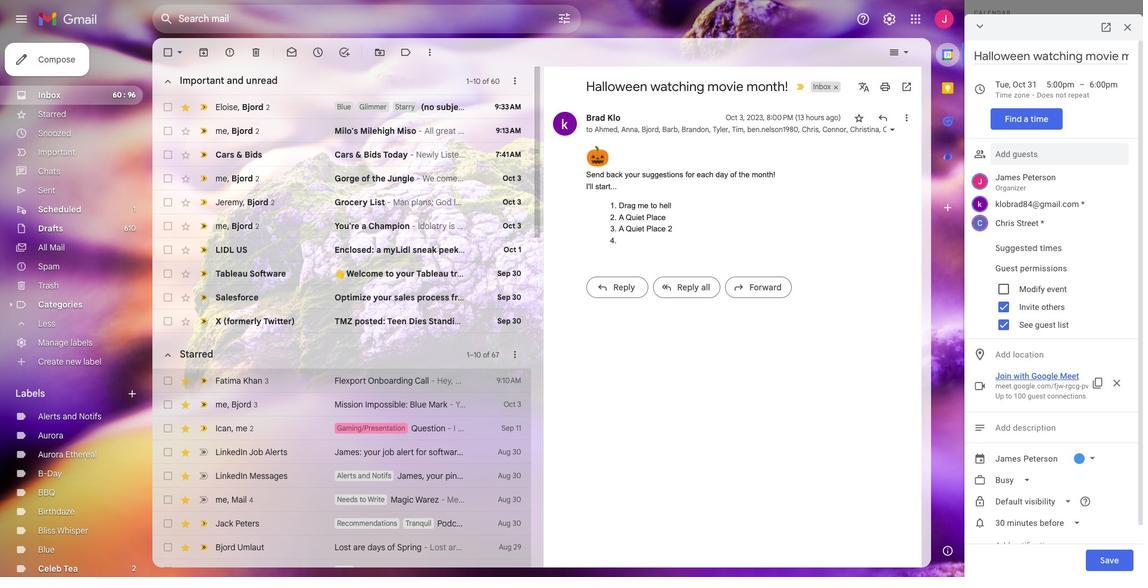 Task type: describe. For each thing, give the bounding box(es) containing it.
a for champion
[[362, 221, 367, 232]]

b-
[[38, 469, 47, 480]]

9:10 am
[[497, 377, 522, 385]]

mail inside labels navigation
[[50, 242, 65, 253]]

2 inside send back your suggestions for each day of the month! i'll start... drag me to hell a quiet place a quiet place 2
[[668, 225, 673, 234]]

row containing jacob simon
[[153, 560, 531, 578]]

30 for messages
[[513, 472, 522, 481]]

2 inside 'jeremy , bjord 2'
[[271, 198, 275, 207]]

- right 'spring'
[[424, 543, 428, 553]]

job
[[249, 447, 263, 458]]

your inside send back your suggestions for each day of the month! i'll start... drag me to hell a quiet place a quiet place 2
[[625, 170, 640, 179]]

important and unread button
[[156, 69, 283, 93]]

manage labels
[[38, 338, 93, 349]]

- right jungle
[[417, 173, 421, 184]]

in
[[500, 447, 507, 458]]

row containing cars & bids
[[153, 143, 531, 167]]

starred button
[[156, 343, 218, 367]]

movie
[[708, 79, 744, 95]]

2 row from the top
[[153, 119, 531, 143]]

watching
[[651, 79, 705, 95]]

4
[[249, 496, 254, 505]]

your left the sales
[[374, 293, 392, 303]]

oct 3 for gorge of the jungle -
[[503, 174, 522, 183]]

60 inside important and unread tab panel
[[491, 77, 500, 85]]

10 for 1 – 10 of 60
[[473, 77, 481, 85]]

car
[[503, 316, 518, 327]]

aurora for aurora link
[[38, 431, 63, 441]]

aug right "engineer" on the left bottom of the page
[[498, 448, 511, 457]]

is
[[459, 471, 465, 482]]

cars for cars & bids today -
[[335, 150, 354, 160]]

aug for -
[[499, 543, 512, 552]]

oct 3 for grocery list -
[[503, 198, 522, 207]]

connor
[[823, 125, 847, 134]]

bjord down eloise , bjord 2
[[232, 125, 253, 136]]

sep for tableau software
[[498, 269, 511, 278]]

starry
[[395, 102, 415, 111]]

starred inside button
[[180, 349, 213, 361]]

suggestions
[[643, 170, 684, 179]]

& for cars & bids
[[237, 150, 243, 160]]

3 for gorge of the jungle -
[[518, 174, 522, 183]]

important and unread
[[180, 75, 278, 87]]

from
[[452, 293, 471, 303]]

bjord down jack
[[216, 543, 236, 553]]

row containing bjord umlaut
[[153, 536, 531, 560]]

flexport onboarding call -
[[335, 376, 437, 387]]

1 – 10 of 60
[[467, 77, 500, 85]]

1 for 1
[[133, 205, 136, 214]]

1 inside row
[[519, 245, 522, 254]]

khan
[[243, 376, 263, 386]]

search mail image
[[156, 8, 178, 30]]

– for 1 – 10 of 60
[[469, 77, 473, 85]]

96
[[128, 91, 136, 99]]

alerts and notifs
[[38, 412, 102, 422]]

alerts and notifs james, your pin is 782820. please confirm your email address
[[337, 471, 630, 482]]

2 quiet from the top
[[626, 225, 645, 234]]

10 for 1 – 10 of 67
[[474, 351, 481, 360]]

aug for james, your pin is 782820. please confirm your email address
[[498, 472, 511, 481]]

blue inside labels navigation
[[38, 545, 55, 556]]

aug for podcasts
[[498, 520, 511, 528]]

blue inside starred tab panel
[[410, 400, 427, 410]]

clark
[[883, 125, 900, 134]]

and for alerts and notifs
[[63, 412, 77, 422]]

side panel section
[[932, 38, 965, 568]]

back
[[607, 170, 623, 179]]

needs
[[337, 496, 358, 505]]

alert
[[397, 447, 414, 458]]

30 for job
[[513, 448, 522, 457]]

alerts for alerts and notifs james, your pin is 782820. please confirm your email address
[[337, 472, 356, 481]]

- up enclosed: a mylidl sneak peek link
[[412, 221, 416, 232]]

umlaut
[[238, 543, 264, 553]]

610
[[124, 224, 136, 233]]

me down the eloise
[[216, 125, 227, 136]]

list
[[370, 197, 385, 208]]

30 for software
[[513, 269, 522, 278]]

blue link
[[38, 545, 55, 556]]

simon
[[241, 567, 264, 577]]

your up the sales
[[396, 269, 415, 279]]

enclosed:
[[335, 245, 374, 256]]

alerts for alerts and notifs
[[38, 412, 61, 422]]

engineer
[[464, 447, 498, 458]]

scheduled
[[38, 204, 81, 215]]

bjord left the barb
[[642, 125, 659, 134]]

bids for cars & bids
[[245, 150, 262, 160]]

sep for x (formerly twitter)
[[498, 317, 511, 326]]

sep 30 for to
[[498, 293, 522, 302]]

4 row from the top
[[153, 167, 531, 191]]

email
[[577, 471, 597, 482]]

0 vertical spatial month!
[[747, 79, 789, 95]]

for for alert
[[416, 447, 427, 458]]

chats link
[[38, 166, 60, 177]]

birthdaze
[[38, 507, 75, 518]]

labels navigation
[[0, 38, 153, 578]]

us
[[236, 245, 248, 256]]

linkedin messages
[[216, 471, 288, 482]]

categories link
[[38, 300, 83, 310]]

sneak
[[413, 245, 437, 256]]

optimize
[[335, 293, 371, 303]]

1 – 10 of 67
[[467, 351, 500, 360]]

trial!
[[451, 269, 470, 279]]

james,
[[398, 471, 425, 482]]

me up jack
[[216, 495, 227, 506]]

3 for grocery list -
[[518, 198, 522, 207]]

lead
[[473, 293, 490, 303]]

of for 67
[[483, 351, 490, 360]]

glimmer
[[360, 102, 387, 111]]

oct 3, 2023, 8:00 pm (13 hours ago) cell
[[726, 112, 842, 124]]

inbox section options image
[[510, 75, 522, 87]]

👋 image
[[335, 270, 345, 280]]

write
[[368, 496, 385, 505]]

snoozed
[[38, 128, 71, 139]]

james: your job alert for software engineer in east asia has been created
[[335, 447, 611, 458]]

blue inside important and unread tab panel
[[337, 102, 351, 111]]

bjord right jeremy
[[247, 197, 269, 208]]

30 for (formerly
[[513, 317, 522, 326]]

halloween watching movie month! main content
[[153, 38, 1144, 578]]

notifs for alerts and notifs james, your pin is 782820. please confirm your email address
[[372, 472, 392, 481]]

9:33 am
[[495, 102, 522, 111]]

3 inside fatima khan 3
[[265, 377, 269, 386]]

bjord down cars & bids
[[232, 173, 253, 184]]

cars for cars & bids
[[216, 150, 234, 160]]

forward
[[750, 282, 782, 293]]

tableau software
[[216, 269, 286, 279]]

ethereal
[[66, 450, 97, 461]]

sep 30 for car
[[498, 317, 522, 326]]

1 quiet from the top
[[626, 213, 645, 222]]

grocery
[[335, 197, 368, 208]]

eloise , bjord 2
[[216, 102, 270, 112]]

2 30 from the top
[[513, 293, 522, 302]]

(no subject)
[[421, 102, 470, 113]]

inbox button
[[811, 82, 833, 92]]

to ahmed , anna , bjord , barb , brandon , tyler , tim , ben.nelson1980 , chris , connor , christina , clark
[[587, 125, 900, 134]]

eloise
[[216, 102, 238, 112]]

1 a from the top
[[619, 213, 624, 222]]

advanced search options image
[[553, 7, 577, 30]]

gorge of the jungle -
[[335, 173, 423, 184]]

- right warez
[[441, 495, 445, 506]]

james: your job alert for software engineer in east asia has been created link
[[335, 447, 611, 459]]

- right list
[[387, 197, 391, 208]]

month! inside send back your suggestions for each day of the month! i'll start... drag me to hell a quiet place a quiet place 2
[[752, 170, 776, 179]]

today
[[383, 150, 408, 160]]

you're a champion -
[[335, 221, 418, 232]]

me inside send back your suggestions for each day of the month! i'll start... drag me to hell a quiet place a quiet place 2
[[638, 201, 649, 210]]

send
[[587, 170, 605, 179]]

28
[[514, 567, 522, 576]]

onboarding
[[368, 376, 413, 387]]

the inside send back your suggestions for each day of the month! i'll start... drag me to hell a quiet place a quiet place 2
[[739, 170, 750, 179]]

linkedin for linkedin messages
[[216, 471, 248, 482]]

gmail image
[[38, 7, 103, 31]]

me right the ican
[[236, 423, 248, 434]]

3 for mission impossible: blue mark -
[[518, 400, 522, 409]]

oct 3 for you're a champion -
[[503, 222, 522, 231]]

sep 11
[[502, 424, 522, 433]]

me up jeremy
[[216, 173, 227, 184]]

each
[[697, 170, 714, 179]]

add to tasks image
[[338, 46, 350, 58]]

1 sep 30 from the top
[[498, 269, 522, 278]]

toggle split pane mode image
[[889, 46, 901, 58]]

cars & bids
[[216, 150, 262, 160]]

starred inside labels navigation
[[38, 109, 66, 120]]

chris
[[802, 125, 819, 134]]

2 a from the top
[[619, 225, 624, 234]]

champion
[[369, 221, 410, 232]]

of right 'gorge'
[[362, 173, 370, 184]]

created
[[582, 447, 611, 458]]

tmz posted: teen dies standing through car sunroof, hits concrete be... link
[[335, 316, 632, 328]]

aug for magic warez
[[498, 496, 511, 505]]

30 for peters
[[513, 520, 522, 528]]

aug 30 for podcasts
[[498, 520, 522, 528]]

60 inside labels navigation
[[113, 91, 122, 99]]

Search mail text field
[[179, 13, 524, 25]]

james:
[[335, 447, 362, 458]]

to right welcome
[[386, 269, 394, 279]]

barb
[[663, 125, 678, 134]]

to inside needs to write magic warez -
[[360, 496, 366, 505]]

of inside send back your suggestions for each day of the month! i'll start... drag me to hell a quiet place a quiet place 2
[[731, 170, 737, 179]]



Task type: vqa. For each thing, say whether or not it's contained in the screenshot.
Aurora Whisper
no



Task type: locate. For each thing, give the bounding box(es) containing it.
row up you're
[[153, 191, 531, 214]]

7 row from the top
[[153, 238, 531, 262]]

me , bjord 2 down cars & bids
[[216, 173, 259, 184]]

2 tableau from the left
[[417, 269, 449, 279]]

grocery list -
[[335, 197, 393, 208]]

1 bids from the left
[[245, 150, 262, 160]]

1 vertical spatial me , bjord 2
[[216, 173, 259, 184]]

halloween
[[587, 79, 648, 95]]

a
[[362, 221, 367, 232], [376, 245, 381, 256]]

3 for you're a champion -
[[518, 222, 522, 231]]

linkedin down ican , me 2
[[216, 447, 248, 458]]

all mail
[[38, 242, 65, 253]]

None checkbox
[[162, 46, 174, 58], [162, 197, 174, 209], [162, 220, 174, 232], [162, 244, 174, 256], [162, 268, 174, 280], [162, 316, 174, 328], [162, 423, 174, 435], [162, 447, 174, 459], [162, 471, 174, 483], [162, 494, 174, 506], [162, 518, 174, 530], [162, 542, 174, 554], [162, 46, 174, 58], [162, 197, 174, 209], [162, 220, 174, 232], [162, 244, 174, 256], [162, 268, 174, 280], [162, 316, 174, 328], [162, 423, 174, 435], [162, 447, 174, 459], [162, 471, 174, 483], [162, 494, 174, 506], [162, 518, 174, 530], [162, 542, 174, 554]]

and for important and unread
[[227, 75, 244, 87]]

9 row from the top
[[153, 286, 572, 310]]

:
[[124, 91, 126, 99]]

2 & from the left
[[356, 150, 362, 160]]

0 horizontal spatial mail
[[50, 242, 65, 253]]

important for important and unread
[[180, 75, 224, 87]]

1 up the subject)
[[467, 77, 469, 85]]

& up 'gorge'
[[356, 150, 362, 160]]

30 up car at the left
[[513, 293, 522, 302]]

oct 3, 2023, 8:00 pm (13 hours ago)
[[726, 113, 842, 122]]

sep 30 down oct 1
[[498, 269, 522, 278]]

0 horizontal spatial inbox
[[38, 90, 61, 101]]

2 aurora from the top
[[38, 450, 63, 461]]

me , bjord 2 for milo's
[[216, 125, 259, 136]]

row up optimize
[[153, 262, 531, 286]]

& for cars & bids today -
[[356, 150, 362, 160]]

15 row from the top
[[153, 465, 630, 489]]

tranquil
[[406, 520, 432, 528]]

0 horizontal spatial cars
[[216, 150, 234, 160]]

- right today
[[410, 150, 414, 160]]

drafts link
[[38, 223, 63, 234]]

the inside important and unread tab panel
[[372, 173, 386, 184]]

linkedin for linkedin job alerts
[[216, 447, 248, 458]]

reply
[[678, 282, 700, 293]]

day
[[716, 170, 729, 179]]

19 row from the top
[[153, 560, 531, 578]]

1 & from the left
[[237, 150, 243, 160]]

alerts right job
[[265, 447, 288, 458]]

1 horizontal spatial &
[[356, 150, 362, 160]]

3 row from the top
[[153, 143, 531, 167]]

0 vertical spatial notifs
[[79, 412, 102, 422]]

aug 30 up aug 29
[[498, 520, 522, 528]]

row containing eloise
[[153, 95, 531, 119]]

report spam image
[[224, 46, 236, 58]]

1 horizontal spatial cars
[[335, 150, 354, 160]]

Not starred checkbox
[[853, 112, 865, 124]]

0 horizontal spatial alerts
[[38, 412, 61, 422]]

notifs up write
[[372, 472, 392, 481]]

support image
[[857, 12, 871, 26]]

4 30 from the top
[[513, 448, 522, 457]]

of left 67
[[483, 351, 490, 360]]

and up write
[[358, 472, 371, 481]]

12 row from the top
[[153, 393, 531, 417]]

important link
[[38, 147, 75, 158]]

dies
[[409, 316, 427, 327]]

1 horizontal spatial blue
[[337, 102, 351, 111]]

0 horizontal spatial blue
[[38, 545, 55, 556]]

1 aurora from the top
[[38, 431, 63, 441]]

bliss whisper link
[[38, 526, 88, 537]]

important inside button
[[180, 75, 224, 87]]

start...
[[596, 182, 617, 191]]

1 vertical spatial important
[[38, 147, 75, 158]]

send back your suggestions for each day of the month! i'll start... drag me to hell a quiet place a quiet place 2
[[587, 170, 776, 234]]

gaming/presentation
[[337, 424, 406, 433]]

of right days
[[388, 543, 396, 553]]

tab list
[[932, 38, 965, 535]]

a right you're
[[362, 221, 367, 232]]

important
[[180, 75, 224, 87], [38, 147, 75, 158]]

inbox for inbox link
[[38, 90, 61, 101]]

1 vertical spatial alerts
[[265, 447, 288, 458]]

row containing x (formerly twitter)
[[153, 310, 632, 334]]

👀 image
[[461, 246, 471, 256]]

row up needs to write magic warez -
[[153, 465, 630, 489]]

2 place from the top
[[647, 225, 666, 234]]

3 inside me , bjord 3
[[254, 401, 258, 410]]

for for suggestions
[[686, 170, 695, 179]]

1 vertical spatial a
[[376, 245, 381, 256]]

inbox up hours
[[814, 82, 831, 91]]

1 horizontal spatial bids
[[364, 150, 382, 160]]

row down milo's
[[153, 143, 531, 167]]

row containing tableau software
[[153, 262, 531, 286]]

all
[[702, 282, 711, 293]]

x (formerly twitter)
[[216, 316, 295, 327]]

3 aug 30 from the top
[[498, 496, 522, 505]]

tyler
[[713, 125, 729, 134]]

– up the subject)
[[469, 77, 473, 85]]

manage labels link
[[38, 338, 93, 349]]

and right cash at the bottom left
[[524, 293, 540, 303]]

None checkbox
[[162, 101, 174, 113], [162, 125, 174, 137], [162, 149, 174, 161], [162, 173, 174, 185], [162, 292, 174, 304], [162, 375, 174, 387], [162, 399, 174, 411], [162, 566, 174, 578], [162, 101, 174, 113], [162, 125, 174, 137], [162, 149, 174, 161], [162, 173, 174, 185], [162, 292, 174, 304], [162, 375, 174, 387], [162, 399, 174, 411], [162, 566, 174, 578]]

brad klo
[[587, 113, 621, 123]]

1 vertical spatial mail
[[232, 495, 247, 506]]

concrete
[[574, 316, 611, 327]]

starred tab panel
[[153, 334, 630, 578]]

me up lidl
[[216, 221, 227, 231]]

important for important link
[[38, 147, 75, 158]]

1 vertical spatial linkedin
[[216, 471, 248, 482]]

row containing lidl us
[[153, 238, 531, 262]]

aurora down aurora link
[[38, 450, 63, 461]]

2 inside eloise , bjord 2
[[266, 103, 270, 112]]

to left write
[[360, 496, 366, 505]]

oct inside starred tab panel
[[504, 400, 516, 409]]

aug
[[498, 448, 511, 457], [498, 472, 511, 481], [498, 496, 511, 505], [498, 520, 511, 528], [499, 543, 512, 552], [499, 567, 512, 576]]

– for 1 – 10 of 67
[[470, 351, 474, 360]]

1 vertical spatial –
[[470, 351, 474, 360]]

compose
[[38, 54, 75, 65]]

0 vertical spatial linkedin
[[216, 447, 248, 458]]

welcome to your tableau trial!
[[345, 269, 470, 279]]

1 vertical spatial starred
[[180, 349, 213, 361]]

0 horizontal spatial the
[[372, 173, 386, 184]]

1 horizontal spatial starred
[[180, 349, 213, 361]]

alerts inside alerts and notifs james, your pin is 782820. please confirm your email address
[[337, 472, 356, 481]]

30 down please
[[513, 496, 522, 505]]

oct for you're a champion -
[[503, 222, 516, 231]]

0 horizontal spatial for
[[416, 447, 427, 458]]

snooze image
[[312, 46, 324, 58]]

& up 'jeremy , bjord 2' at the top of the page
[[237, 150, 243, 160]]

row containing jeremy
[[153, 191, 531, 214]]

2 bids from the left
[[364, 150, 382, 160]]

2 me , bjord 2 from the top
[[216, 173, 259, 184]]

me right drag on the right of page
[[638, 201, 649, 210]]

labels image
[[400, 46, 412, 58]]

linkedin up me , mail 4
[[216, 471, 248, 482]]

0 vertical spatial for
[[686, 170, 695, 179]]

bids for cars & bids today -
[[364, 150, 382, 160]]

aug 30 down please
[[498, 496, 522, 505]]

oct for mission impossible: blue mark -
[[504, 400, 516, 409]]

oranges -
[[358, 567, 398, 577]]

1 inside starred tab panel
[[467, 351, 470, 360]]

sep for salesforce
[[498, 293, 511, 302]]

782820.
[[468, 471, 497, 482]]

me , bjord 2 for you're
[[216, 221, 259, 231]]

– inside starred tab panel
[[470, 351, 474, 360]]

notifs inside alerts and notifs james, your pin is 782820. please confirm your email address
[[372, 472, 392, 481]]

0 vertical spatial alerts
[[38, 412, 61, 422]]

2 linkedin from the top
[[216, 471, 248, 482]]

1 vertical spatial place
[[647, 225, 666, 234]]

a for mylidl
[[376, 245, 381, 256]]

- right the mark
[[450, 400, 454, 410]]

1 vertical spatial 60
[[113, 91, 122, 99]]

sep inside starred tab panel
[[502, 424, 514, 433]]

1 horizontal spatial notifs
[[372, 472, 392, 481]]

mail inside starred tab panel
[[232, 495, 247, 506]]

for inside james: your job alert for software engineer in east asia has been created 'link'
[[416, 447, 427, 458]]

starred link
[[38, 109, 66, 120]]

16 row from the top
[[153, 489, 531, 512]]

row down the recommendations
[[153, 536, 531, 560]]

blue down bliss
[[38, 545, 55, 556]]

2 aug 30 from the top
[[498, 472, 522, 481]]

2 vertical spatial blue
[[38, 545, 55, 556]]

aug left 29
[[499, 543, 512, 552]]

labels heading
[[15, 388, 126, 400]]

milo's milehigh miso -
[[335, 126, 425, 136]]

ican
[[216, 423, 232, 434]]

11 row from the top
[[153, 369, 531, 393]]

software
[[429, 447, 462, 458]]

aug up aug 29
[[498, 520, 511, 528]]

30 down east
[[513, 472, 522, 481]]

8 row from the top
[[153, 262, 531, 286]]

main menu image
[[14, 12, 29, 26]]

0 horizontal spatial notifs
[[79, 412, 102, 422]]

10 inside important and unread tab panel
[[473, 77, 481, 85]]

0 vertical spatial 60
[[491, 77, 500, 85]]

18 row from the top
[[153, 536, 531, 560]]

to inside send back your suggestions for each day of the month! i'll start... drag me to hell a quiet place a quiet place 2
[[651, 201, 658, 210]]

notifs inside labels navigation
[[79, 412, 102, 422]]

twitter)
[[263, 316, 295, 327]]

call
[[415, 376, 429, 387]]

mark as read image
[[286, 46, 298, 58]]

2 vertical spatial sep 30
[[498, 317, 522, 326]]

row up the recommendations
[[153, 489, 531, 512]]

aug left 28 in the bottom left of the page
[[499, 567, 512, 576]]

row containing ican
[[153, 417, 531, 441]]

0 vertical spatial mail
[[50, 242, 65, 253]]

bjord down fatima khan 3 in the bottom of the page
[[232, 399, 252, 410]]

me up the ican
[[216, 399, 227, 410]]

60 left :
[[113, 91, 122, 99]]

bliss
[[38, 526, 55, 537]]

9:13 am
[[496, 126, 522, 135]]

2 sep 30 from the top
[[498, 293, 522, 302]]

row down the lost
[[153, 560, 531, 578]]

confirm
[[527, 471, 556, 482]]

0 vertical spatial aurora
[[38, 431, 63, 441]]

1 horizontal spatial tableau
[[417, 269, 449, 279]]

aug 30 down sep 11
[[498, 448, 522, 457]]

aug 30 down in at bottom left
[[498, 472, 522, 481]]

1 place from the top
[[647, 213, 666, 222]]

2023,
[[747, 113, 765, 122]]

your left pin
[[427, 471, 444, 482]]

aurora up aurora ethereal link
[[38, 431, 63, 441]]

1 for 1 – 10 of 67
[[467, 351, 470, 360]]

software
[[250, 269, 286, 279]]

10 row from the top
[[153, 310, 632, 334]]

move to image
[[374, 46, 386, 58]]

notifs for alerts and notifs
[[79, 412, 102, 422]]

and inside labels navigation
[[63, 412, 77, 422]]

- right the miso
[[419, 126, 423, 136]]

inbox inside button
[[814, 82, 831, 91]]

aug down please
[[498, 496, 511, 505]]

reply all link
[[653, 277, 721, 298]]

your left "email"
[[558, 471, 575, 482]]

1 30 from the top
[[513, 269, 522, 278]]

row containing linkedin messages
[[153, 465, 630, 489]]

0 vertical spatial sep 30
[[498, 269, 522, 278]]

4 aug 30 from the top
[[498, 520, 522, 528]]

1 vertical spatial blue
[[410, 400, 427, 410]]

1 vertical spatial a
[[619, 225, 624, 234]]

linkedin job alerts
[[216, 447, 288, 458]]

oranges
[[358, 567, 390, 577]]

0 vertical spatial important
[[180, 75, 224, 87]]

2 vertical spatial alerts
[[337, 472, 356, 481]]

question
[[411, 424, 446, 434]]

oct 3 for mission impossible: blue mark -
[[504, 400, 522, 409]]

6 row from the top
[[153, 214, 531, 238]]

labels
[[15, 388, 45, 400]]

row containing fatima khan
[[153, 369, 531, 393]]

17 row from the top
[[153, 512, 531, 536]]

oct 3 inside starred tab panel
[[504, 400, 522, 409]]

important down archive icon
[[180, 75, 224, 87]]

1 me , bjord 2 from the top
[[216, 125, 259, 136]]

2
[[266, 103, 270, 112], [256, 127, 259, 136], [256, 174, 259, 183], [271, 198, 275, 207], [256, 222, 259, 231], [668, 225, 673, 234], [250, 424, 254, 433], [132, 565, 136, 574]]

8:00 pm
[[767, 113, 794, 122]]

bjord right the eloise
[[242, 102, 264, 112]]

3
[[518, 174, 522, 183], [518, 198, 522, 207], [518, 222, 522, 231], [265, 377, 269, 386], [518, 400, 522, 409], [254, 401, 258, 410]]

create new label link
[[38, 357, 101, 368]]

aug 28
[[499, 567, 522, 576]]

ben.nelson1980
[[748, 125, 799, 134]]

1 vertical spatial quiet
[[626, 225, 645, 234]]

show details image
[[889, 126, 896, 133]]

30 right in at bottom left
[[513, 448, 522, 457]]

row down the sales
[[153, 310, 632, 334]]

alerts up aurora link
[[38, 412, 61, 422]]

lost are days of spring -
[[335, 543, 430, 553]]

for left each
[[686, 170, 695, 179]]

0 vertical spatial a
[[362, 221, 367, 232]]

10 left inbox section options image
[[473, 77, 481, 85]]

10 inside starred tab panel
[[474, 351, 481, 360]]

cars up jeremy
[[216, 150, 234, 160]]

spam link
[[38, 262, 60, 272]]

7 30 from the top
[[513, 520, 522, 528]]

bids left today
[[364, 150, 382, 160]]

bjord
[[242, 102, 264, 112], [642, 125, 659, 134], [232, 125, 253, 136], [232, 173, 253, 184], [247, 197, 269, 208], [232, 221, 253, 231], [232, 399, 252, 410], [216, 543, 236, 553]]

tmz posted: teen dies standing through car sunroof, hits concrete be...
[[335, 316, 632, 327]]

and inside alerts and notifs james, your pin is 782820. please confirm your email address
[[358, 472, 371, 481]]

0 horizontal spatial tableau
[[216, 269, 248, 279]]

sep down oct 1
[[498, 269, 511, 278]]

your right "back"
[[625, 170, 640, 179]]

cars down milo's
[[335, 150, 354, 160]]

0 horizontal spatial 60
[[113, 91, 122, 99]]

- right the call
[[431, 376, 435, 387]]

row down glimmer
[[153, 119, 531, 143]]

10 left 67
[[474, 351, 481, 360]]

of left inbox section options image
[[483, 77, 490, 85]]

0 vertical spatial quiet
[[626, 213, 645, 222]]

row containing salesforce
[[153, 286, 572, 310]]

0 vertical spatial blue
[[337, 102, 351, 111]]

alerts inside labels navigation
[[38, 412, 61, 422]]

row
[[153, 95, 531, 119], [153, 119, 531, 143], [153, 143, 531, 167], [153, 167, 531, 191], [153, 191, 531, 214], [153, 214, 531, 238], [153, 238, 531, 262], [153, 262, 531, 286], [153, 286, 572, 310], [153, 310, 632, 334], [153, 369, 531, 393], [153, 393, 531, 417], [153, 417, 531, 441], [153, 441, 611, 465], [153, 465, 630, 489], [153, 489, 531, 512], [153, 512, 531, 536], [153, 536, 531, 560], [153, 560, 531, 578]]

0 vertical spatial 10
[[473, 77, 481, 85]]

2 cars from the left
[[335, 150, 354, 160]]

0 vertical spatial starred
[[38, 109, 66, 120]]

delete image
[[250, 46, 262, 58]]

month! up 2023,
[[747, 79, 789, 95]]

30 up 29
[[513, 520, 522, 528]]

posted:
[[355, 316, 386, 327]]

inbox up starred link
[[38, 90, 61, 101]]

sep 30 down cash at the bottom left
[[498, 317, 522, 326]]

of for spring
[[388, 543, 396, 553]]

10
[[473, 77, 481, 85], [474, 351, 481, 360]]

jacob simon
[[216, 567, 264, 577]]

3 30 from the top
[[513, 317, 522, 326]]

3 me , bjord 2 from the top
[[216, 221, 259, 231]]

for
[[686, 170, 695, 179], [416, 447, 427, 458]]

1 horizontal spatial mail
[[232, 495, 247, 506]]

60
[[491, 77, 500, 85], [113, 91, 122, 99]]

birthdaze link
[[38, 507, 75, 518]]

important down snoozed link
[[38, 147, 75, 158]]

important inside labels navigation
[[38, 147, 75, 158]]

aug 29
[[499, 543, 522, 552]]

1 linkedin from the top
[[216, 447, 248, 458]]

1 horizontal spatial the
[[739, 170, 750, 179]]

month! right day at the right top
[[752, 170, 776, 179]]

row containing jack peters
[[153, 512, 531, 536]]

tmz
[[335, 316, 353, 327]]

tableau
[[216, 269, 248, 279], [417, 269, 449, 279]]

1 horizontal spatial important
[[180, 75, 224, 87]]

6 30 from the top
[[513, 496, 522, 505]]

tim
[[733, 125, 744, 134]]

11
[[516, 424, 522, 433]]

magic
[[391, 495, 414, 506]]

oct for gorge of the jungle -
[[503, 174, 516, 183]]

0 horizontal spatial a
[[362, 221, 367, 232]]

1 row from the top
[[153, 95, 531, 119]]

13 row from the top
[[153, 417, 531, 441]]

for right alert
[[416, 447, 427, 458]]

not starred image
[[853, 112, 865, 124]]

0 vertical spatial –
[[469, 77, 473, 85]]

aug 30 for james, your pin is 782820. please confirm your email address
[[498, 472, 522, 481]]

1 horizontal spatial 60
[[491, 77, 500, 85]]

mission
[[335, 400, 363, 410]]

your inside 'link'
[[364, 447, 381, 458]]

messages
[[250, 471, 288, 482]]

2 inside ican , me 2
[[250, 424, 254, 433]]

cars
[[216, 150, 234, 160], [335, 150, 354, 160]]

spring
[[397, 543, 422, 553]]

None search field
[[153, 5, 581, 33]]

1 up 610
[[133, 205, 136, 214]]

5 30 from the top
[[513, 472, 522, 481]]

aug 30 for magic warez
[[498, 496, 522, 505]]

row down 'grocery'
[[153, 214, 531, 238]]

1 tableau from the left
[[216, 269, 248, 279]]

2 horizontal spatial blue
[[410, 400, 427, 410]]

and left the unread
[[227, 75, 244, 87]]

bjord umlaut
[[216, 543, 264, 553]]

0 vertical spatial me , bjord 2
[[216, 125, 259, 136]]

0 horizontal spatial important
[[38, 147, 75, 158]]

and inside button
[[227, 75, 244, 87]]

bjord down 'jeremy , bjord 2' at the top of the page
[[232, 221, 253, 231]]

oct for grocery list -
[[503, 198, 516, 207]]

0 horizontal spatial &
[[237, 150, 243, 160]]

1 vertical spatial notifs
[[372, 472, 392, 481]]

more image
[[424, 46, 436, 58]]

tableau down lidl us
[[216, 269, 248, 279]]

1 horizontal spatial alerts
[[265, 447, 288, 458]]

aurora
[[38, 431, 63, 441], [38, 450, 63, 461]]

alerts down james:
[[337, 472, 356, 481]]

row up milo's
[[153, 95, 531, 119]]

0 vertical spatial place
[[647, 213, 666, 222]]

(no
[[421, 102, 435, 113]]

1 vertical spatial month!
[[752, 170, 776, 179]]

- right question
[[448, 424, 452, 434]]

process
[[417, 293, 450, 303]]

1 up cash at the bottom left
[[519, 245, 522, 254]]

to left hell
[[651, 201, 658, 210]]

1 aug 30 from the top
[[498, 448, 522, 457]]

1 horizontal spatial a
[[376, 245, 381, 256]]

for inside send back your suggestions for each day of the month! i'll start... drag me to hell a quiet place a quiet place 2
[[686, 170, 695, 179]]

1 vertical spatial 10
[[474, 351, 481, 360]]

aug 30
[[498, 448, 522, 457], [498, 472, 522, 481], [498, 496, 522, 505], [498, 520, 522, 528]]

14 row from the top
[[153, 441, 611, 465]]

aug for oranges
[[499, 567, 512, 576]]

row containing linkedin job alerts
[[153, 441, 611, 465]]

- right oranges on the bottom of the page
[[392, 567, 396, 577]]

to right the lead
[[492, 293, 501, 303]]

1 inside labels navigation
[[133, 205, 136, 214]]

1 cars from the left
[[216, 150, 234, 160]]

whisper
[[57, 526, 88, 537]]

row up james:
[[153, 417, 531, 441]]

3 sep 30 from the top
[[498, 317, 522, 326]]

drafts
[[38, 223, 63, 234]]

blue left the mark
[[410, 400, 427, 410]]

1 vertical spatial for
[[416, 447, 427, 458]]

1 vertical spatial sep 30
[[498, 293, 522, 302]]

me , bjord 2 for gorge
[[216, 173, 259, 184]]

5 row from the top
[[153, 191, 531, 214]]

row up mission
[[153, 369, 531, 393]]

to down brad
[[587, 125, 593, 134]]

0 horizontal spatial starred
[[38, 109, 66, 120]]

inbox inside labels navigation
[[38, 90, 61, 101]]

aurora for aurora ethereal
[[38, 450, 63, 461]]

1 horizontal spatial inbox
[[814, 82, 831, 91]]

oct inside oct 3, 2023, 8:00 pm (13 hours ago) cell
[[726, 113, 738, 122]]

0 vertical spatial a
[[619, 213, 624, 222]]

1 for 1 – 10 of 60
[[467, 77, 469, 85]]

important and unread tab panel
[[153, 67, 632, 334]]

settings image
[[883, 12, 897, 26]]

inbox for inbox button
[[814, 82, 831, 91]]

🎃 image
[[587, 145, 609, 168]]

archive image
[[198, 46, 210, 58]]

0 horizontal spatial bids
[[245, 150, 262, 160]]

sep down cash at the bottom left
[[498, 317, 511, 326]]

your
[[625, 170, 640, 179], [396, 269, 415, 279], [374, 293, 392, 303], [364, 447, 381, 458], [427, 471, 444, 482], [558, 471, 575, 482]]

2 inside labels navigation
[[132, 565, 136, 574]]

and for alerts and notifs james, your pin is 782820. please confirm your email address
[[358, 472, 371, 481]]

of for 60
[[483, 77, 490, 85]]

1 vertical spatial aurora
[[38, 450, 63, 461]]

the left jungle
[[372, 173, 386, 184]]

less
[[38, 319, 56, 329]]

job
[[383, 447, 395, 458]]

celeb tea link
[[38, 564, 78, 575]]

– inside important and unread tab panel
[[469, 77, 473, 85]]

1 horizontal spatial for
[[686, 170, 695, 179]]

2 horizontal spatial alerts
[[337, 472, 356, 481]]

30 down cash at the bottom left
[[513, 317, 522, 326]]

2 vertical spatial me , bjord 2
[[216, 221, 259, 231]]

sent link
[[38, 185, 55, 196]]



